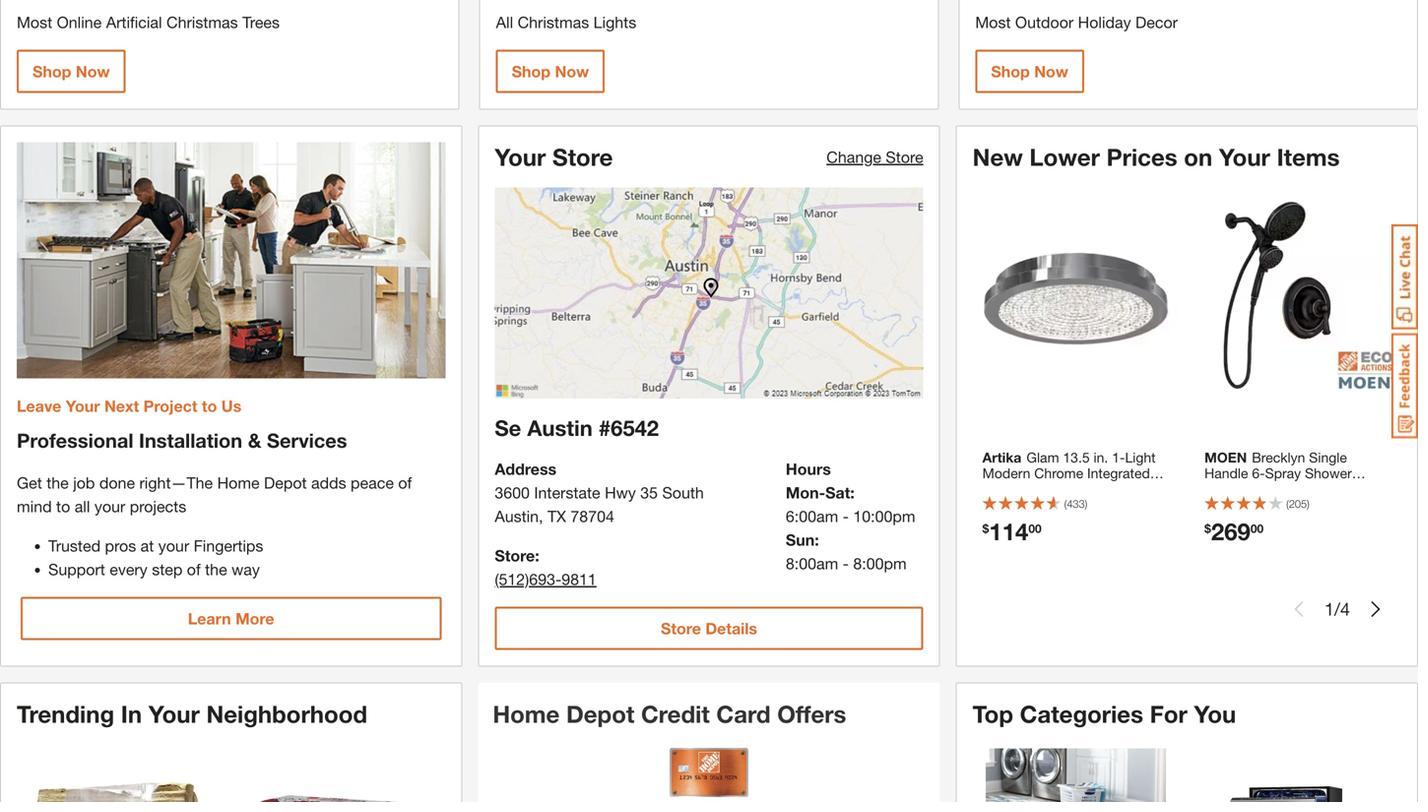 Task type: vqa. For each thing, say whether or not it's contained in the screenshot.
rightmost after
no



Task type: locate. For each thing, give the bounding box(es) containing it.
0 horizontal spatial shop now link
[[17, 50, 126, 93]]

lower
[[1030, 143, 1100, 171]]

shop now down outdoor
[[991, 62, 1069, 81]]

00 inside $ 269 00
[[1251, 522, 1264, 536]]

shop now link
[[17, 50, 126, 93], [496, 50, 605, 93], [976, 50, 1084, 93]]

0 horizontal spatial the
[[47, 474, 69, 493]]

gpm
[[1282, 481, 1313, 497]]

1 horizontal spatial the
[[205, 560, 227, 579]]

bronze
[[1298, 497, 1341, 513]]

0 vertical spatial the
[[47, 474, 69, 493]]

2 ) from the left
[[1307, 498, 1310, 511]]

2 christmas from the left
[[518, 13, 589, 31]]

lights
[[594, 13, 637, 31]]

2 horizontal spatial now
[[1035, 62, 1069, 81]]

$ inside $ 269 00
[[1205, 522, 1212, 536]]

0 horizontal spatial of
[[187, 560, 201, 579]]

0 vertical spatial to
[[202, 397, 217, 416]]

1 shop now from the left
[[33, 62, 110, 81]]

1 horizontal spatial (
[[1287, 498, 1289, 511]]

right—the
[[139, 474, 213, 493]]

0 vertical spatial your
[[94, 497, 125, 516]]

1 horizontal spatial shop
[[512, 62, 551, 81]]

1 vertical spatial your
[[158, 537, 189, 556]]

se
[[495, 415, 521, 441]]

more
[[236, 610, 274, 628]]

1 horizontal spatial home
[[493, 700, 560, 728]]

austin down 3600
[[495, 507, 539, 526]]

2 shop now from the left
[[512, 62, 589, 81]]

depot
[[264, 474, 307, 493], [566, 700, 635, 728]]

3 shop from the left
[[991, 62, 1030, 81]]

trusted
[[48, 537, 101, 556]]

in
[[121, 700, 142, 728]]

1 horizontal spatial 00
[[1251, 522, 1264, 536]]

1 horizontal spatial christmas
[[518, 13, 589, 31]]

depot left "adds"
[[264, 474, 307, 493]]

1 ( from the left
[[1065, 498, 1067, 511]]

1 horizontal spatial most
[[976, 13, 1011, 31]]

the left job
[[47, 474, 69, 493]]

shop now down all christmas lights
[[512, 62, 589, 81]]

0 horizontal spatial christmas
[[166, 13, 238, 31]]

this is the first slide image
[[1291, 602, 1307, 618]]

brecklyn single handle 6-spray shower faucet 1.75 gpm in mediterranean bronze
[[1205, 450, 1352, 513]]

of right step
[[187, 560, 201, 579]]

$ inside $ 114 00
[[983, 522, 989, 536]]

categories
[[1020, 700, 1144, 728]]

1 horizontal spatial $
[[1205, 522, 1212, 536]]

shop now for online
[[33, 62, 110, 81]]

now for christmas
[[555, 62, 589, 81]]

00
[[1029, 522, 1042, 536], [1251, 522, 1264, 536]]

to left the us at left
[[202, 397, 217, 416]]

professional installation & services
[[17, 429, 347, 453]]

shop down 'all'
[[512, 62, 551, 81]]

most
[[17, 13, 52, 31], [976, 13, 1011, 31]]

mediterranean
[[1205, 497, 1294, 513]]

vinyl flooring image
[[986, 749, 1166, 803]]

$ down artika
[[983, 522, 989, 536]]

0 vertical spatial home
[[217, 474, 260, 493]]

1 horizontal spatial now
[[555, 62, 589, 81]]

1 vertical spatial depot
[[566, 700, 635, 728]]

card
[[717, 700, 771, 728]]

get the job done right—the home depot adds peace of mind     to all your projects
[[17, 474, 412, 516]]

$ for 269
[[1205, 522, 1212, 536]]

to inside get the job done right—the home depot adds peace of mind     to all your projects
[[56, 497, 70, 516]]

shop
[[33, 62, 71, 81], [512, 62, 551, 81], [991, 62, 1030, 81]]

austin left #
[[527, 415, 593, 441]]

1 horizontal spatial to
[[202, 397, 217, 416]]

0 vertical spatial -
[[843, 507, 849, 526]]

your
[[495, 143, 546, 171], [1219, 143, 1271, 171], [66, 397, 100, 416], [149, 700, 200, 728]]

2 horizontal spatial shop now link
[[976, 50, 1084, 93]]

4
[[1341, 599, 1351, 620]]

shop now down the online
[[33, 62, 110, 81]]

- right 8:00am
[[843, 554, 849, 573]]

1 vertical spatial the
[[205, 560, 227, 579]]

shop down the online
[[33, 62, 71, 81]]

new lower prices on your items
[[973, 143, 1340, 171]]

south
[[662, 484, 704, 502]]

firewood image
[[30, 749, 210, 803]]

0 vertical spatial of
[[398, 474, 412, 493]]

$ down faucet
[[1205, 522, 1212, 536]]

2 00 from the left
[[1251, 522, 1264, 536]]

(512)693-9811 link
[[495, 570, 597, 589]]

now down all christmas lights
[[555, 62, 589, 81]]

now for outdoor
[[1035, 62, 1069, 81]]

services
[[267, 429, 347, 453]]

1 horizontal spatial shop now
[[512, 62, 589, 81]]

your inside trusted pros at your fingertips support every step of the way
[[158, 537, 189, 556]]

1 most from the left
[[17, 13, 52, 31]]

home depot credit card offers
[[493, 700, 847, 728]]

the inside get the job done right—the home depot adds peace of mind     to all your projects
[[47, 474, 69, 493]]

0 horizontal spatial shop now
[[33, 62, 110, 81]]

1 horizontal spatial of
[[398, 474, 412, 493]]

shop now link down the online
[[17, 50, 126, 93]]

spray
[[1265, 465, 1301, 482]]

adds
[[311, 474, 346, 493]]

8:00pm
[[853, 554, 907, 573]]

3 now from the left
[[1035, 62, 1069, 81]]

00 for 269
[[1251, 522, 1264, 536]]

0 vertical spatial depot
[[264, 474, 307, 493]]

2 horizontal spatial shop
[[991, 62, 1030, 81]]

prices
[[1107, 143, 1178, 171]]

&
[[248, 429, 261, 453]]

the down fingertips
[[205, 560, 227, 579]]

single
[[1309, 450, 1348, 466]]

-
[[843, 507, 849, 526], [843, 554, 849, 573]]

3 shop now from the left
[[991, 62, 1069, 81]]

0 horizontal spatial 00
[[1029, 522, 1042, 536]]

0 horizontal spatial $
[[983, 522, 989, 536]]

$ 269 00
[[1205, 518, 1264, 546]]

1 horizontal spatial shop now link
[[496, 50, 605, 93]]

:
[[535, 547, 540, 565]]

0 horizontal spatial depot
[[264, 474, 307, 493]]

)
[[1085, 498, 1088, 511], [1307, 498, 1310, 511]]

shop now link for christmas
[[496, 50, 605, 93]]

christmas left trees on the left top of page
[[166, 13, 238, 31]]

professional
[[17, 429, 133, 453]]

- down sat:
[[843, 507, 849, 526]]

decor
[[1136, 13, 1178, 31]]

mon-
[[786, 484, 826, 502]]

shop for outdoor
[[991, 62, 1030, 81]]

of inside trusted pros at your fingertips support every step of the way
[[187, 560, 201, 579]]

1 vertical spatial to
[[56, 497, 70, 516]]

$
[[983, 522, 989, 536], [1205, 522, 1212, 536]]

1 horizontal spatial )
[[1307, 498, 1310, 511]]

1 shop now link from the left
[[17, 50, 126, 93]]

1 $ from the left
[[983, 522, 989, 536]]

map preview image
[[495, 188, 924, 399]]

christmas
[[166, 13, 238, 31], [518, 13, 589, 31]]

3 shop now link from the left
[[976, 50, 1084, 93]]

$ for 114
[[983, 522, 989, 536]]

trees
[[242, 13, 280, 31]]

1 00 from the left
[[1029, 522, 1042, 536]]

to left all
[[56, 497, 70, 516]]

0 horizontal spatial (
[[1065, 498, 1067, 511]]

) for 269
[[1307, 498, 1310, 511]]

shop now link down outdoor
[[976, 50, 1084, 93]]

depot left credit
[[566, 700, 635, 728]]

neighborhood
[[206, 700, 367, 728]]

of right peace
[[398, 474, 412, 493]]

1 shop from the left
[[33, 62, 71, 81]]

1 christmas from the left
[[166, 13, 238, 31]]

now down outdoor
[[1035, 62, 1069, 81]]

1 vertical spatial of
[[187, 560, 201, 579]]

most outdoor holiday decor
[[976, 13, 1178, 31]]

christmas right 'all'
[[518, 13, 589, 31]]

shop now
[[33, 62, 110, 81], [512, 62, 589, 81], [991, 62, 1069, 81]]

0 horizontal spatial your
[[94, 497, 125, 516]]

shop down outdoor
[[991, 62, 1030, 81]]

store
[[553, 143, 613, 171], [886, 148, 924, 166], [495, 547, 535, 565], [661, 619, 701, 638]]

2 ( from the left
[[1287, 498, 1289, 511]]

1 now from the left
[[76, 62, 110, 81]]

1 vertical spatial -
[[843, 554, 849, 573]]

0 horizontal spatial shop
[[33, 62, 71, 81]]

dishwashers image
[[1208, 749, 1388, 803]]

2 now from the left
[[555, 62, 589, 81]]

1.75
[[1251, 481, 1278, 497]]

1 ) from the left
[[1085, 498, 1088, 511]]

in
[[1317, 481, 1328, 497]]

$ 114 00
[[983, 518, 1042, 546]]

0 horizontal spatial most
[[17, 13, 52, 31]]

(
[[1065, 498, 1067, 511], [1287, 498, 1289, 511]]

2 most from the left
[[976, 13, 1011, 31]]

2 shop now link from the left
[[496, 50, 605, 93]]

fingertips
[[194, 537, 263, 556]]

6542
[[611, 415, 659, 441]]

most left outdoor
[[976, 13, 1011, 31]]

faucet
[[1205, 481, 1247, 497]]

0 horizontal spatial to
[[56, 497, 70, 516]]

/
[[1335, 599, 1341, 620]]

project
[[143, 397, 198, 416]]

shop now link down all christmas lights
[[496, 50, 605, 93]]

35
[[641, 484, 658, 502]]

2 shop from the left
[[512, 62, 551, 81]]

0 horizontal spatial )
[[1085, 498, 1088, 511]]

most left the online
[[17, 13, 52, 31]]

now down the online
[[76, 62, 110, 81]]

0 horizontal spatial home
[[217, 474, 260, 493]]

00 inside $ 114 00
[[1029, 522, 1042, 536]]

1 horizontal spatial your
[[158, 537, 189, 556]]

your up step
[[158, 537, 189, 556]]

your down done
[[94, 497, 125, 516]]

austin
[[527, 415, 593, 441], [495, 507, 539, 526]]

1 horizontal spatial depot
[[566, 700, 635, 728]]

( for 114
[[1065, 498, 1067, 511]]

of
[[398, 474, 412, 493], [187, 560, 201, 579]]

shop now for outdoor
[[991, 62, 1069, 81]]

credit card icon image
[[670, 749, 749, 803]]

0 horizontal spatial now
[[76, 62, 110, 81]]

2 $ from the left
[[1205, 522, 1212, 536]]

feedback link image
[[1392, 333, 1419, 439]]

1 vertical spatial austin
[[495, 507, 539, 526]]

store inside store : (512)693-9811
[[495, 547, 535, 565]]

2 horizontal spatial shop now
[[991, 62, 1069, 81]]



Task type: describe. For each thing, give the bounding box(es) containing it.
store : (512)693-9811
[[495, 547, 597, 589]]

se austin # 6542
[[495, 415, 659, 441]]

114
[[989, 518, 1029, 546]]

new
[[973, 143, 1023, 171]]

outdoor
[[1016, 13, 1074, 31]]

support
[[48, 560, 105, 579]]

pros
[[105, 537, 136, 556]]

#
[[599, 415, 611, 441]]

shop for christmas
[[512, 62, 551, 81]]

way
[[232, 560, 260, 579]]

shop now link for outdoor
[[976, 50, 1084, 93]]

every
[[110, 560, 148, 579]]

mineral wool insulation image
[[252, 749, 432, 803]]

handle
[[1205, 465, 1249, 482]]

address 3600 interstate hwy 35 south austin , tx 78704
[[495, 460, 704, 526]]

1 vertical spatial home
[[493, 700, 560, 728]]

artika
[[983, 450, 1022, 466]]

most online artificial christmas trees
[[17, 13, 280, 31]]

now for online
[[76, 62, 110, 81]]

brecklyn single handle 6-spray shower faucet 1.75 gpm in mediterranean bronze image
[[1195, 192, 1401, 398]]

mind
[[17, 497, 52, 516]]

trending in your neighborhood
[[17, 700, 367, 728]]

00 for 114
[[1029, 522, 1042, 536]]

hours
[[786, 460, 831, 479]]

all
[[75, 497, 90, 516]]

( 205 )
[[1287, 498, 1310, 511]]

austin inside address 3600 interstate hwy 35 south austin , tx 78704
[[495, 507, 539, 526]]

3600
[[495, 484, 530, 502]]

details
[[706, 619, 758, 638]]

next
[[104, 397, 139, 416]]

most for most outdoor holiday decor
[[976, 13, 1011, 31]]

change store link
[[827, 148, 924, 166]]

sun:
[[786, 531, 819, 550]]

( 433 )
[[1065, 498, 1088, 511]]

most for most online artificial christmas trees
[[17, 13, 52, 31]]

,
[[539, 507, 543, 526]]

holiday
[[1078, 13, 1131, 31]]

shower
[[1305, 465, 1352, 482]]

shop now link for online
[[17, 50, 126, 93]]

projects
[[130, 497, 186, 516]]

trusted pros at your fingertips support every step of the way
[[48, 537, 263, 579]]

next slide image
[[1368, 602, 1384, 618]]

) for 114
[[1085, 498, 1088, 511]]

sat:
[[826, 484, 855, 502]]

6:00am
[[786, 507, 839, 526]]

learn more
[[188, 610, 274, 628]]

your store
[[495, 143, 613, 171]]

hours mon-sat: 6:00am - 10:00pm sun: 8:00am - 8:00pm
[[786, 460, 916, 573]]

the inside trusted pros at your fingertips support every step of the way
[[205, 560, 227, 579]]

at
[[141, 537, 154, 556]]

leave your next project to us
[[17, 397, 242, 416]]

credit
[[641, 700, 710, 728]]

6-
[[1252, 465, 1265, 482]]

moen
[[1205, 450, 1247, 466]]

269
[[1212, 518, 1251, 546]]

change
[[827, 148, 882, 166]]

78704
[[571, 507, 615, 526]]

1 / 4
[[1325, 599, 1351, 620]]

offers
[[777, 700, 847, 728]]

glam 13.5 in. 1-light modern chrome integrated led flush mount ceiling light fixture for kitchen or bedroom image
[[973, 192, 1179, 398]]

top
[[973, 700, 1014, 728]]

all
[[496, 13, 513, 31]]

2 - from the top
[[843, 554, 849, 573]]

step
[[152, 560, 183, 579]]

trending
[[17, 700, 114, 728]]

your inside get the job done right—the home depot adds peace of mind     to all your projects
[[94, 497, 125, 516]]

on
[[1184, 143, 1213, 171]]

live chat image
[[1392, 225, 1419, 330]]

home inside get the job done right—the home depot adds peace of mind     to all your projects
[[217, 474, 260, 493]]

all christmas lights
[[496, 13, 637, 31]]

shop for online
[[33, 62, 71, 81]]

installation
[[139, 429, 242, 453]]

artika link
[[983, 450, 1169, 529]]

address
[[495, 460, 557, 479]]

depot inside get the job done right—the home depot adds peace of mind     to all your projects
[[264, 474, 307, 493]]

learn more link
[[21, 597, 442, 641]]

hwy
[[605, 484, 636, 502]]

leave
[[17, 397, 61, 416]]

of inside get the job done right—the home depot adds peace of mind     to all your projects
[[398, 474, 412, 493]]

top categories for you
[[973, 700, 1237, 728]]

10:00pm
[[853, 507, 916, 526]]

1 - from the top
[[843, 507, 849, 526]]

interstate
[[534, 484, 601, 502]]

(512)693-
[[495, 570, 562, 589]]

map pin image
[[701, 278, 721, 298]]

for
[[1150, 700, 1188, 728]]

brecklyn
[[1252, 450, 1306, 466]]

( for 269
[[1287, 498, 1289, 511]]

tx
[[548, 507, 566, 526]]

205
[[1289, 498, 1307, 511]]

us
[[221, 397, 242, 416]]

8:00am
[[786, 554, 839, 573]]

store details
[[661, 619, 758, 638]]

done
[[99, 474, 135, 493]]

learn
[[188, 610, 231, 628]]

9811
[[562, 570, 597, 589]]

peace
[[351, 474, 394, 493]]

0 vertical spatial austin
[[527, 415, 593, 441]]

shop now for christmas
[[512, 62, 589, 81]]

433
[[1067, 498, 1085, 511]]

online
[[57, 13, 102, 31]]

items
[[1277, 143, 1340, 171]]

store details link
[[495, 607, 924, 651]]



